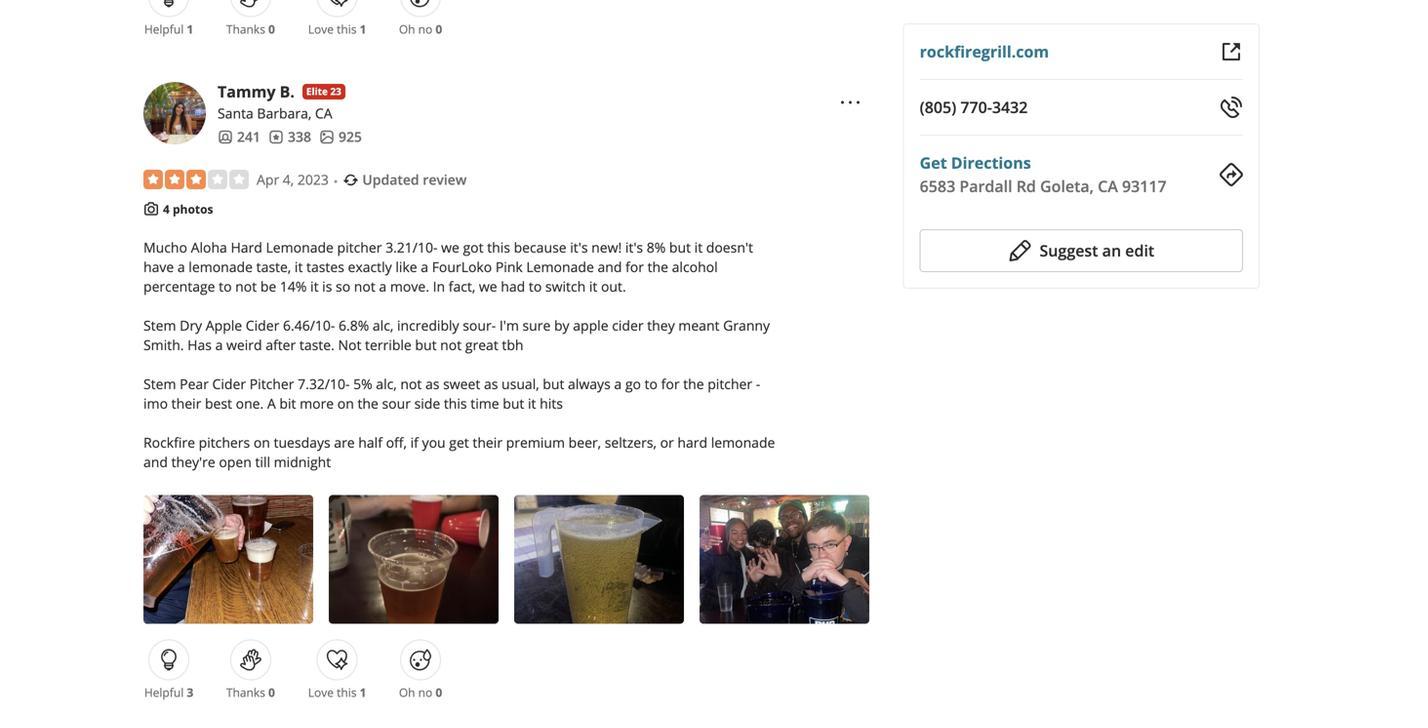 Task type: describe. For each thing, give the bounding box(es) containing it.
pitchers
[[199, 433, 250, 452]]

this inside stem pear cider pitcher 7.32/10- 5% alc, not as sweet as usual, but always a go to for the pitcher - imo their best one. a bit more on the sour side this time but it hits
[[444, 394, 467, 413]]

always
[[568, 375, 611, 393]]

off,
[[386, 433, 407, 452]]

cider inside stem pear cider pitcher 7.32/10- 5% alc, not as sweet as usual, but always a go to for the pitcher - imo their best one. a bit more on the sour side this time but it hits
[[212, 375, 246, 393]]

menu image
[[839, 91, 863, 114]]

1 for helpful 1
[[360, 21, 366, 37]]

no for 3
[[418, 685, 433, 701]]

2 vertical spatial the
[[358, 394, 379, 413]]

thanks 0 for 1
[[226, 21, 275, 37]]

no for 1
[[418, 21, 433, 37]]

stem for stem pear cider pitcher 7.32/10- 5% alc, not as sweet as usual, but always a go to for the pitcher - imo their best one. a bit more on the sour side this time but it hits
[[143, 375, 176, 393]]

not inside stem dry apple cider 6.46/10-  6.8% alc, incredibly sour- i'm sure by apple cider they meant granny smith. has a weird after taste. not terrible but not great tbh
[[440, 336, 462, 354]]

photos element
[[319, 127, 362, 147]]

alc, for 6.8%
[[373, 316, 394, 335]]

love this 1 for 1
[[308, 21, 366, 37]]

photos
[[173, 201, 213, 217]]

beer,
[[569, 433, 601, 452]]

16 update v2 image
[[343, 172, 359, 188]]

switch
[[546, 277, 586, 296]]

(1 reaction) element for 3
[[360, 685, 366, 701]]

4 photos link
[[163, 201, 213, 217]]

great
[[465, 336, 499, 354]]

b.
[[280, 81, 295, 102]]

love for helpful 1
[[308, 21, 334, 37]]

helpful for helpful 1
[[144, 21, 184, 37]]

925
[[339, 128, 362, 146]]

move.
[[390, 277, 429, 296]]

helpful 3
[[144, 685, 193, 701]]

elite
[[306, 85, 328, 98]]

hits
[[540, 394, 563, 413]]

helpful 1
[[144, 21, 193, 37]]

2023
[[298, 170, 329, 189]]

smith.
[[143, 336, 184, 354]]

in
[[433, 277, 445, 296]]

but up hits
[[543, 375, 565, 393]]

6.8%
[[339, 316, 369, 335]]

fact,
[[449, 277, 476, 296]]

pear
[[180, 375, 209, 393]]

the inside mucho aloha hard lemonade pitcher 3.21/10- we got this because it's new! it's 8% but it doesn't have a lemonade taste, it tastes exactly like a fourloko pink lemonade and for the alcohol percentage to not be 14% it is so not a move. in fact, we had to switch it out.
[[648, 258, 669, 276]]

aloha
[[191, 238, 227, 257]]

so
[[336, 277, 351, 296]]

goleta,
[[1041, 176, 1094, 197]]

rockfire
[[143, 433, 195, 452]]

24 external link v2 image
[[1220, 40, 1244, 63]]

4 photos
[[163, 201, 213, 217]]

4
[[163, 201, 170, 217]]

3432
[[993, 97, 1028, 118]]

fourloko
[[432, 258, 492, 276]]

granny
[[723, 316, 770, 335]]

lemonade inside mucho aloha hard lemonade pitcher 3.21/10- we got this because it's new! it's 8% but it doesn't have a lemonade taste, it tastes exactly like a fourloko pink lemonade and for the alcohol percentage to not be 14% it is so not a move. in fact, we had to switch it out.
[[189, 258, 253, 276]]

tammy
[[218, 81, 276, 102]]

i'm
[[500, 316, 519, 335]]

16 camera v2 image
[[143, 201, 159, 217]]

apple
[[206, 316, 242, 335]]

get
[[920, 152, 947, 173]]

seltzers,
[[605, 433, 657, 452]]

on inside 'rockfire pitchers on tuesdays are half off, if you get their premium beer, seltzers, or hard lemonade and they're open till midnight'
[[254, 433, 270, 452]]

suggest an edit button
[[920, 229, 1244, 272]]

93117
[[1123, 176, 1167, 197]]

are
[[334, 433, 355, 452]]

like
[[396, 258, 417, 276]]

for inside mucho aloha hard lemonade pitcher 3.21/10- we got this because it's new! it's 8% but it doesn't have a lemonade taste, it tastes exactly like a fourloko pink lemonade and for the alcohol percentage to not be 14% it is so not a move. in fact, we had to switch it out.
[[626, 258, 644, 276]]

not inside stem pear cider pitcher 7.32/10- 5% alc, not as sweet as usual, but always a go to for the pitcher - imo their best one. a bit more on the sour side this time but it hits
[[401, 375, 422, 393]]

1 for helpful 3
[[360, 685, 366, 701]]

rockfiregrill.com
[[920, 41, 1049, 62]]

0 horizontal spatial we
[[441, 238, 460, 257]]

a right like
[[421, 258, 429, 276]]

a down exactly
[[379, 277, 387, 296]]

suggest an edit
[[1040, 240, 1155, 261]]

a inside stem pear cider pitcher 7.32/10- 5% alc, not as sweet as usual, but always a go to for the pitcher - imo their best one. a bit more on the sour side this time but it hits
[[614, 375, 622, 393]]

an
[[1103, 240, 1122, 261]]

weird
[[226, 336, 262, 354]]

updated
[[363, 170, 419, 189]]

percentage
[[143, 277, 215, 296]]

24 directions v2 image
[[1220, 163, 1244, 186]]

open
[[219, 453, 252, 472]]

they
[[647, 316, 675, 335]]

love this 1 for 3
[[308, 685, 366, 701]]

pardall
[[960, 176, 1013, 197]]

tbh
[[502, 336, 524, 354]]

elite 23 link
[[303, 84, 345, 100]]

go
[[626, 375, 641, 393]]

(805) 770-3432
[[920, 97, 1028, 118]]

rd
[[1017, 176, 1037, 197]]

barbara,
[[257, 104, 312, 123]]

for inside stem pear cider pitcher 7.32/10- 5% alc, not as sweet as usual, but always a go to for the pitcher - imo their best one. a bit more on the sour side this time but it hits
[[661, 375, 680, 393]]

1 horizontal spatial to
[[529, 277, 542, 296]]

or
[[660, 433, 674, 452]]

have
[[143, 258, 174, 276]]

23
[[330, 85, 342, 98]]

had
[[501, 277, 525, 296]]

time
[[471, 394, 499, 413]]

premium
[[506, 433, 565, 452]]

sour-
[[463, 316, 496, 335]]

16 photos v2 image
[[319, 129, 335, 145]]

on inside stem pear cider pitcher 7.32/10- 5% alc, not as sweet as usual, but always a go to for the pitcher - imo their best one. a bit more on the sour side this time but it hits
[[338, 394, 354, 413]]

exactly
[[348, 258, 392, 276]]

4,
[[283, 170, 294, 189]]

1 vertical spatial lemonade
[[527, 258, 594, 276]]

usual,
[[502, 375, 539, 393]]

pink
[[496, 258, 523, 276]]

cider
[[612, 316, 644, 335]]

pitcher
[[250, 375, 294, 393]]

incredibly
[[397, 316, 459, 335]]

a
[[267, 394, 276, 413]]

friends element
[[218, 127, 261, 147]]

but inside stem dry apple cider 6.46/10-  6.8% alc, incredibly sour- i'm sure by apple cider they meant granny smith. has a weird after taste. not terrible but not great tbh
[[415, 336, 437, 354]]

1 vertical spatial we
[[479, 277, 497, 296]]

it inside stem pear cider pitcher 7.32/10- 5% alc, not as sweet as usual, but always a go to for the pitcher - imo their best one. a bit more on the sour side this time but it hits
[[528, 394, 536, 413]]

directions
[[952, 152, 1031, 173]]

their inside stem pear cider pitcher 7.32/10- 5% alc, not as sweet as usual, but always a go to for the pitcher - imo their best one. a bit more on the sour side this time but it hits
[[171, 394, 201, 413]]

get
[[449, 433, 469, 452]]



Task type: locate. For each thing, give the bounding box(es) containing it.
pitcher up exactly
[[337, 238, 382, 257]]

thanks for 1
[[226, 21, 265, 37]]

1 vertical spatial ca
[[1098, 176, 1118, 197]]

is
[[322, 277, 332, 296]]

by
[[554, 316, 570, 335]]

cider up best
[[212, 375, 246, 393]]

apr
[[257, 170, 279, 189]]

ca left 93117
[[1098, 176, 1118, 197]]

rockfire pitchers on tuesdays are half off, if you get their premium beer, seltzers, or hard lemonade and they're open till midnight
[[143, 433, 775, 472]]

1 horizontal spatial ca
[[1098, 176, 1118, 197]]

stem up imo
[[143, 375, 176, 393]]

1 vertical spatial thanks 0
[[226, 685, 275, 701]]

oh for 1
[[399, 21, 415, 37]]

tammy b.
[[218, 81, 295, 102]]

2 oh from the top
[[399, 685, 415, 701]]

1 horizontal spatial for
[[661, 375, 680, 393]]

taste.
[[300, 336, 335, 354]]

on up till
[[254, 433, 270, 452]]

1 vertical spatial love this 1
[[308, 685, 366, 701]]

it up 14%
[[295, 258, 303, 276]]

alc, up the 'terrible'
[[373, 316, 394, 335]]

side
[[414, 394, 440, 413]]

1 vertical spatial the
[[683, 375, 704, 393]]

5%
[[353, 375, 373, 393]]

1 love from the top
[[308, 21, 334, 37]]

meant
[[679, 316, 720, 335]]

1 thanks 0 from the top
[[226, 21, 275, 37]]

0 vertical spatial the
[[648, 258, 669, 276]]

on down 5%
[[338, 394, 354, 413]]

half
[[359, 433, 383, 452]]

2 love from the top
[[308, 685, 334, 701]]

pitcher inside stem pear cider pitcher 7.32/10- 5% alc, not as sweet as usual, but always a go to for the pitcher - imo their best one. a bit more on the sour side this time but it hits
[[708, 375, 753, 393]]

2 it's from the left
[[626, 238, 643, 257]]

after
[[266, 336, 296, 354]]

0 vertical spatial cider
[[246, 316, 279, 335]]

1 horizontal spatial lemonade
[[711, 433, 775, 452]]

love for helpful 3
[[308, 685, 334, 701]]

to right had at the left top of the page
[[529, 277, 542, 296]]

3.21/10-
[[386, 238, 438, 257]]

because
[[514, 238, 567, 257]]

1 no from the top
[[418, 21, 433, 37]]

the
[[648, 258, 669, 276], [683, 375, 704, 393], [358, 394, 379, 413]]

thanks 0 for 3
[[226, 685, 275, 701]]

(1 reaction) element
[[187, 21, 193, 37], [360, 21, 366, 37], [360, 685, 366, 701]]

1 vertical spatial helpful
[[144, 685, 184, 701]]

0
[[268, 21, 275, 37], [436, 21, 442, 37], [268, 685, 275, 701], [436, 685, 442, 701]]

0 horizontal spatial it's
[[570, 238, 588, 257]]

1 vertical spatial lemonade
[[711, 433, 775, 452]]

taste,
[[256, 258, 291, 276]]

if
[[411, 433, 419, 452]]

and inside 'rockfire pitchers on tuesdays are half off, if you get their premium beer, seltzers, or hard lemonade and they're open till midnight'
[[143, 453, 168, 472]]

cider inside stem dry apple cider 6.46/10-  6.8% alc, incredibly sour- i'm sure by apple cider they meant granny smith. has a weird after taste. not terrible but not great tbh
[[246, 316, 279, 335]]

1 vertical spatial thanks
[[226, 685, 265, 701]]

be
[[260, 277, 276, 296]]

1 vertical spatial cider
[[212, 375, 246, 393]]

but down incredibly
[[415, 336, 437, 354]]

0 vertical spatial for
[[626, 258, 644, 276]]

0 horizontal spatial as
[[426, 375, 440, 393]]

1 vertical spatial pitcher
[[708, 375, 753, 393]]

it left out.
[[589, 277, 598, 296]]

1 vertical spatial their
[[473, 433, 503, 452]]

oh no 0 for 3
[[399, 685, 442, 701]]

thanks 0 up tammy
[[226, 21, 275, 37]]

1 thanks from the top
[[226, 21, 265, 37]]

0 vertical spatial thanks
[[226, 21, 265, 37]]

338
[[288, 128, 311, 146]]

2 as from the left
[[484, 375, 498, 393]]

to right go on the left bottom of page
[[645, 375, 658, 393]]

lemonade up switch
[[527, 258, 594, 276]]

till
[[255, 453, 270, 472]]

their inside 'rockfire pitchers on tuesdays are half off, if you get their premium beer, seltzers, or hard lemonade and they're open till midnight'
[[473, 433, 503, 452]]

for right go on the left bottom of page
[[661, 375, 680, 393]]

best
[[205, 394, 232, 413]]

0 horizontal spatial for
[[626, 258, 644, 276]]

thanks 0 right (3 reactions) element
[[226, 685, 275, 701]]

0 vertical spatial helpful
[[144, 21, 184, 37]]

not
[[338, 336, 362, 354]]

their down pear
[[171, 394, 201, 413]]

thanks for 3
[[226, 685, 265, 701]]

14%
[[280, 277, 307, 296]]

0 vertical spatial love
[[308, 21, 334, 37]]

1 love this 1 from the top
[[308, 21, 366, 37]]

tammy b. link
[[218, 81, 295, 102]]

their right get in the bottom left of the page
[[473, 433, 503, 452]]

(3 reactions) element
[[187, 685, 193, 701]]

but right 8%
[[670, 238, 691, 257]]

1 vertical spatial no
[[418, 685, 433, 701]]

we
[[441, 238, 460, 257], [479, 277, 497, 296]]

2 helpful from the top
[[144, 685, 184, 701]]

one.
[[236, 394, 264, 413]]

got
[[463, 238, 484, 257]]

and inside mucho aloha hard lemonade pitcher 3.21/10- we got this because it's new! it's 8% but it doesn't have a lemonade taste, it tastes exactly like a fourloko pink lemonade and for the alcohol percentage to not be 14% it is so not a move. in fact, we had to switch it out.
[[598, 258, 622, 276]]

0 vertical spatial alc,
[[373, 316, 394, 335]]

0 horizontal spatial on
[[254, 433, 270, 452]]

2 horizontal spatial to
[[645, 375, 658, 393]]

2 thanks 0 from the top
[[226, 685, 275, 701]]

out.
[[601, 277, 626, 296]]

0 horizontal spatial the
[[358, 394, 379, 413]]

it
[[695, 238, 703, 257], [295, 258, 303, 276], [310, 277, 319, 296], [589, 277, 598, 296], [528, 394, 536, 413]]

pitcher left -
[[708, 375, 753, 393]]

1 vertical spatial and
[[143, 453, 168, 472]]

doesn't
[[706, 238, 754, 257]]

has
[[188, 336, 212, 354]]

ca inside get directions 6583 pardall rd goleta, ca 93117
[[1098, 176, 1118, 197]]

sour
[[382, 394, 411, 413]]

1 stem from the top
[[143, 316, 176, 335]]

1 helpful from the top
[[144, 21, 184, 37]]

reviews element
[[268, 127, 311, 147]]

alc, up sour
[[376, 375, 397, 393]]

the down 5%
[[358, 394, 379, 413]]

a left go on the left bottom of page
[[614, 375, 622, 393]]

pitcher
[[337, 238, 382, 257], [708, 375, 753, 393]]

1 it's from the left
[[570, 238, 588, 257]]

but down the usual,
[[503, 394, 525, 413]]

helpful for helpful 3
[[144, 685, 184, 701]]

and down new!
[[598, 258, 622, 276]]

6583
[[920, 176, 956, 197]]

lemonade up tastes
[[266, 238, 334, 257]]

0 vertical spatial on
[[338, 394, 354, 413]]

a right "has"
[[215, 336, 223, 354]]

1 horizontal spatial as
[[484, 375, 498, 393]]

2 horizontal spatial the
[[683, 375, 704, 393]]

1 horizontal spatial and
[[598, 258, 622, 276]]

0 vertical spatial thanks 0
[[226, 21, 275, 37]]

(1 reaction) element for 1
[[360, 21, 366, 37]]

it left is
[[310, 277, 319, 296]]

for up out.
[[626, 258, 644, 276]]

no
[[418, 21, 433, 37], [418, 685, 433, 701]]

stem up smith.
[[143, 316, 176, 335]]

24 pencil v2 image
[[1009, 239, 1032, 263]]

tastes
[[307, 258, 344, 276]]

review
[[423, 170, 467, 189]]

0 vertical spatial we
[[441, 238, 460, 257]]

0 horizontal spatial their
[[171, 394, 201, 413]]

to
[[219, 277, 232, 296], [529, 277, 542, 296], [645, 375, 658, 393]]

to up apple
[[219, 277, 232, 296]]

love
[[308, 21, 334, 37], [308, 685, 334, 701]]

thanks up tammy
[[226, 21, 265, 37]]

helpful left (3 reactions) element
[[144, 685, 184, 701]]

stem inside stem pear cider pitcher 7.32/10- 5% alc, not as sweet as usual, but always a go to for the pitcher - imo their best one. a bit more on the sour side this time but it hits
[[143, 375, 176, 393]]

imo
[[143, 394, 168, 413]]

2 oh no 0 from the top
[[399, 685, 442, 701]]

a
[[178, 258, 185, 276], [421, 258, 429, 276], [379, 277, 387, 296], [215, 336, 223, 354], [614, 375, 622, 393]]

helpful up photo of tammy b. at the left top
[[144, 21, 184, 37]]

lemonade down aloha
[[189, 258, 253, 276]]

1 vertical spatial stem
[[143, 375, 176, 393]]

it's left new!
[[570, 238, 588, 257]]

0 vertical spatial and
[[598, 258, 622, 276]]

a inside stem dry apple cider 6.46/10-  6.8% alc, incredibly sour- i'm sure by apple cider they meant granny smith. has a weird after taste. not terrible but not great tbh
[[215, 336, 223, 354]]

24 phone v2 image
[[1220, 96, 1244, 119]]

santa
[[218, 104, 254, 123]]

alc, for 5%
[[376, 375, 397, 393]]

midnight
[[274, 453, 331, 472]]

0 horizontal spatial and
[[143, 453, 168, 472]]

2 love this 1 from the top
[[308, 685, 366, 701]]

0 horizontal spatial lemonade
[[189, 258, 253, 276]]

0 vertical spatial no
[[418, 21, 433, 37]]

and down rockfire
[[143, 453, 168, 472]]

the up hard
[[683, 375, 704, 393]]

it up 'alcohol' at top
[[695, 238, 703, 257]]

1 vertical spatial oh
[[399, 685, 415, 701]]

this inside mucho aloha hard lemonade pitcher 3.21/10- we got this because it's new! it's 8% but it doesn't have a lemonade taste, it tastes exactly like a fourloko pink lemonade and for the alcohol percentage to not be 14% it is so not a move. in fact, we had to switch it out.
[[487, 238, 510, 257]]

6.46/10-
[[283, 316, 335, 335]]

0 vertical spatial love this 1
[[308, 21, 366, 37]]

not down exactly
[[354, 277, 376, 296]]

0 horizontal spatial lemonade
[[266, 238, 334, 257]]

0 vertical spatial their
[[171, 394, 201, 413]]

0 horizontal spatial ca
[[315, 104, 333, 123]]

1 vertical spatial for
[[661, 375, 680, 393]]

alc, inside stem dry apple cider 6.46/10-  6.8% alc, incredibly sour- i'm sure by apple cider they meant granny smith. has a weird after taste. not terrible but not great tbh
[[373, 316, 394, 335]]

lemonade
[[266, 238, 334, 257], [527, 258, 594, 276]]

0 vertical spatial lemonade
[[189, 258, 253, 276]]

1 horizontal spatial their
[[473, 433, 503, 452]]

0 vertical spatial pitcher
[[337, 238, 382, 257]]

stem for stem dry apple cider 6.46/10-  6.8% alc, incredibly sour- i'm sure by apple cider they meant granny smith. has a weird after taste. not terrible but not great tbh
[[143, 316, 176, 335]]

to inside stem pear cider pitcher 7.32/10- 5% alc, not as sweet as usual, but always a go to for the pitcher - imo their best one. a bit more on the sour side this time but it hits
[[645, 375, 658, 393]]

not left be
[[235, 277, 257, 296]]

they're
[[171, 453, 215, 472]]

1 vertical spatial alc,
[[376, 375, 397, 393]]

it left hits
[[528, 394, 536, 413]]

edit
[[1126, 240, 1155, 261]]

we left had at the left top of the page
[[479, 277, 497, 296]]

1 vertical spatial love
[[308, 685, 334, 701]]

thanks right (3 reactions) element
[[226, 685, 265, 701]]

(805)
[[920, 97, 957, 118]]

as up side
[[426, 375, 440, 393]]

3 star rating image
[[143, 170, 249, 189]]

16 friends v2 image
[[218, 129, 233, 145]]

1 horizontal spatial lemonade
[[527, 258, 594, 276]]

we up fourloko
[[441, 238, 460, 257]]

the down 8%
[[648, 258, 669, 276]]

1 horizontal spatial on
[[338, 394, 354, 413]]

thanks 0
[[226, 21, 275, 37], [226, 685, 275, 701]]

0 horizontal spatial to
[[219, 277, 232, 296]]

a up percentage
[[178, 258, 185, 276]]

lemonade right hard
[[711, 433, 775, 452]]

pitcher inside mucho aloha hard lemonade pitcher 3.21/10- we got this because it's new! it's 8% but it doesn't have a lemonade taste, it tastes exactly like a fourloko pink lemonade and for the alcohol percentage to not be 14% it is so not a move. in fact, we had to switch it out.
[[337, 238, 382, 257]]

tuesdays
[[274, 433, 331, 452]]

2 stem from the top
[[143, 375, 176, 393]]

alc,
[[373, 316, 394, 335], [376, 375, 397, 393]]

as up the time
[[484, 375, 498, 393]]

0 vertical spatial oh no 0
[[399, 21, 442, 37]]

photo of tammy b. image
[[143, 82, 206, 145]]

cider up after
[[246, 316, 279, 335]]

0 horizontal spatial pitcher
[[337, 238, 382, 257]]

1 as from the left
[[426, 375, 440, 393]]

it's left 8%
[[626, 238, 643, 257]]

not up sour
[[401, 375, 422, 393]]

alcohol
[[672, 258, 718, 276]]

1 oh no 0 from the top
[[399, 21, 442, 37]]

1 horizontal spatial the
[[648, 258, 669, 276]]

oh no 0
[[399, 21, 442, 37], [399, 685, 442, 701]]

stem inside stem dry apple cider 6.46/10-  6.8% alc, incredibly sour- i'm sure by apple cider they meant granny smith. has a weird after taste. not terrible but not great tbh
[[143, 316, 176, 335]]

1 vertical spatial on
[[254, 433, 270, 452]]

not down incredibly
[[440, 336, 462, 354]]

(0 reactions) element
[[268, 21, 275, 37], [436, 21, 442, 37], [268, 685, 275, 701], [436, 685, 442, 701]]

8%
[[647, 238, 666, 257]]

0 vertical spatial oh
[[399, 21, 415, 37]]

0 vertical spatial lemonade
[[266, 238, 334, 257]]

2 thanks from the top
[[226, 685, 265, 701]]

lemonade inside 'rockfire pitchers on tuesdays are half off, if you get their premium beer, seltzers, or hard lemonade and they're open till midnight'
[[711, 433, 775, 452]]

new!
[[592, 238, 622, 257]]

you
[[422, 433, 446, 452]]

1 horizontal spatial we
[[479, 277, 497, 296]]

0 vertical spatial stem
[[143, 316, 176, 335]]

7.32/10-
[[298, 375, 350, 393]]

alc, inside stem pear cider pitcher 7.32/10- 5% alc, not as sweet as usual, but always a go to for the pitcher - imo their best one. a bit more on the sour side this time but it hits
[[376, 375, 397, 393]]

16 review v2 image
[[268, 129, 284, 145]]

ca inside elite 23 santa barbara, ca
[[315, 104, 333, 123]]

0 vertical spatial ca
[[315, 104, 333, 123]]

ca down elite 23 link
[[315, 104, 333, 123]]

oh for 3
[[399, 685, 415, 701]]

1 vertical spatial oh no 0
[[399, 685, 442, 701]]

-
[[756, 375, 761, 393]]

but inside mucho aloha hard lemonade pitcher 3.21/10- we got this because it's new! it's 8% but it doesn't have a lemonade taste, it tastes exactly like a fourloko pink lemonade and for the alcohol percentage to not be 14% it is so not a move. in fact, we had to switch it out.
[[670, 238, 691, 257]]

770-
[[961, 97, 993, 118]]

oh no 0 for 1
[[399, 21, 442, 37]]

apple
[[573, 316, 609, 335]]

hard
[[678, 433, 708, 452]]

on
[[338, 394, 354, 413], [254, 433, 270, 452]]

rockfiregrill.com link
[[920, 41, 1049, 62]]

2 no from the top
[[418, 685, 433, 701]]

1 oh from the top
[[399, 21, 415, 37]]

ca
[[315, 104, 333, 123], [1098, 176, 1118, 197]]

1 horizontal spatial it's
[[626, 238, 643, 257]]

it's
[[570, 238, 588, 257], [626, 238, 643, 257]]

241
[[237, 128, 261, 146]]

mucho
[[143, 238, 187, 257]]

and
[[598, 258, 622, 276], [143, 453, 168, 472]]

1 horizontal spatial pitcher
[[708, 375, 753, 393]]

3
[[187, 685, 193, 701]]



Task type: vqa. For each thing, say whether or not it's contained in the screenshot.
(1 reaction) element associated with 3
yes



